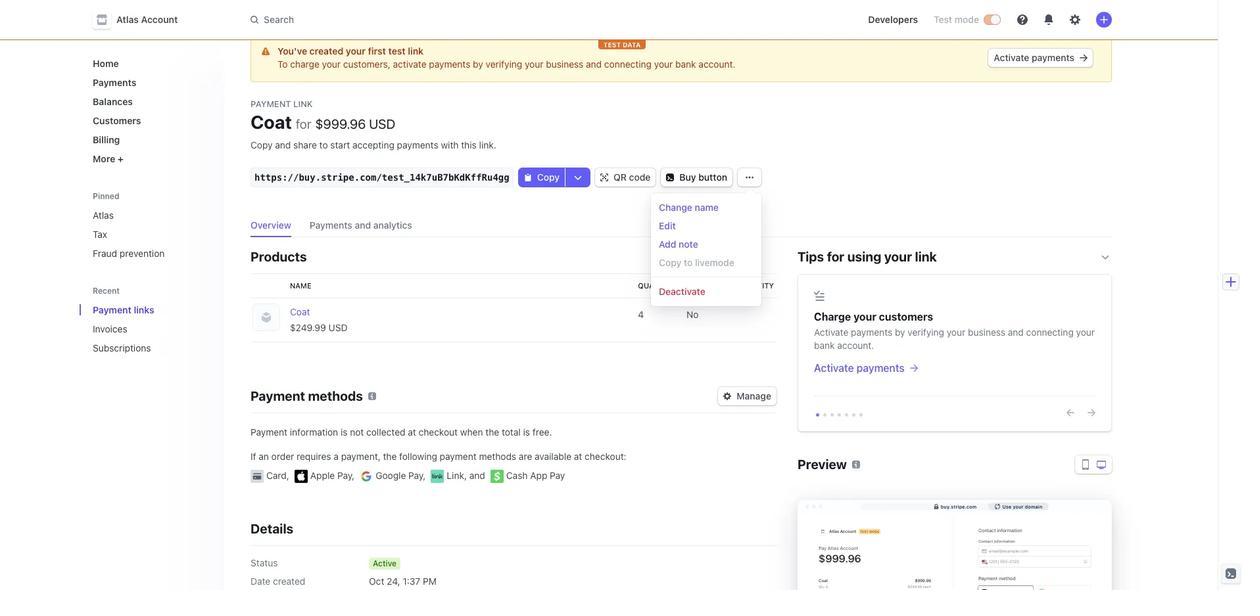 Task type: vqa. For each thing, say whether or not it's contained in the screenshot.
"0 results"
no



Task type: locate. For each thing, give the bounding box(es) containing it.
test
[[388, 45, 406, 57]]

link
[[293, 99, 313, 109], [447, 470, 464, 482]]

svg image inside manage link
[[724, 393, 732, 401]]

payment down to
[[251, 99, 291, 109]]

atlas for atlas account
[[116, 14, 139, 25]]

created inside you've created your first test link to charge your customers, activate payments by verifying your business and connecting your bank account.
[[310, 45, 344, 57]]

1 vertical spatial connecting
[[1027, 327, 1074, 338]]

1 vertical spatial atlas
[[93, 210, 114, 221]]

customers
[[879, 311, 934, 323]]

bank inside you've created your first test link to charge your customers, activate payments by verifying your business and connecting your bank account.
[[676, 59, 696, 70]]

atlas link
[[87, 205, 214, 226]]

1 vertical spatial link
[[915, 249, 937, 264]]

by inside you've created your first test link to charge your customers, activate payments by verifying your business and connecting your bank account.
[[473, 59, 483, 70]]

button
[[699, 172, 728, 183]]

0 horizontal spatial is
[[341, 427, 348, 438]]

0 horizontal spatial usd
[[329, 322, 348, 334]]

add
[[659, 239, 677, 250]]

svg image for buy button
[[667, 174, 675, 182]]

activate payments for activate payments link to the bottom
[[814, 362, 905, 374]]

recent element
[[80, 299, 224, 359]]

an
[[259, 451, 269, 462]]

0 vertical spatial by
[[473, 59, 483, 70]]

1 horizontal spatial pay
[[409, 470, 423, 482]]

at
[[408, 427, 416, 438], [574, 451, 582, 462]]

0 horizontal spatial payments
[[93, 77, 136, 88]]

0 vertical spatial bank
[[676, 59, 696, 70]]

, down following
[[423, 470, 426, 482]]

payments
[[1032, 52, 1075, 63], [429, 59, 471, 70], [397, 139, 439, 151], [851, 327, 893, 338], [857, 362, 905, 374]]

0 vertical spatial link
[[408, 45, 424, 57]]

0 horizontal spatial for
[[296, 116, 312, 132]]

1 horizontal spatial quantity
[[736, 282, 774, 290]]

use your domain
[[1003, 504, 1043, 510]]

link
[[408, 45, 424, 57], [915, 249, 937, 264]]

link right using in the right top of the page
[[915, 249, 937, 264]]

and
[[586, 59, 602, 70], [275, 139, 291, 151], [355, 220, 371, 231], [1008, 327, 1024, 338], [470, 470, 485, 482]]

svg image down "settings" icon on the top right of the page
[[1080, 54, 1088, 62]]

0 vertical spatial account.
[[699, 59, 736, 70]]

1 horizontal spatial atlas
[[116, 14, 139, 25]]

payments for payments
[[93, 77, 136, 88]]

svg image for activate payments
[[1080, 54, 1088, 62]]

copy inside copy 'button'
[[537, 172, 560, 183]]

1 vertical spatial for
[[827, 249, 845, 264]]

pay down following
[[409, 470, 423, 482]]

0 horizontal spatial by
[[473, 59, 483, 70]]

1 horizontal spatial business
[[968, 327, 1006, 338]]

Search search field
[[243, 8, 614, 32]]

0 horizontal spatial the
[[383, 451, 397, 462]]

link down charge in the top left of the page
[[293, 99, 313, 109]]

1 horizontal spatial verifying
[[908, 327, 945, 338]]

0 vertical spatial atlas
[[116, 14, 139, 25]]

your inside button
[[1013, 504, 1024, 510]]

0 horizontal spatial verifying
[[486, 59, 522, 70]]

$249.99
[[290, 322, 326, 334]]

0 horizontal spatial link
[[408, 45, 424, 57]]

1 horizontal spatial created
[[310, 45, 344, 57]]

0 horizontal spatial methods
[[308, 389, 363, 404]]

charge
[[290, 59, 320, 70]]

help image
[[1018, 14, 1028, 25]]

by
[[473, 59, 483, 70], [895, 327, 906, 338]]

more
[[93, 153, 115, 164]]

1 horizontal spatial the
[[486, 427, 499, 438]]

notifications image
[[1044, 14, 1055, 25]]

the
[[486, 427, 499, 438], [383, 451, 397, 462]]

for up share
[[296, 116, 312, 132]]

svg image left manage
[[724, 393, 732, 401]]

activate inside charge your customers activate payments by verifying your business and connecting your bank account.
[[814, 327, 849, 338]]

pay right "app"
[[550, 470, 565, 482]]

1 horizontal spatial copy
[[537, 172, 560, 183]]

quantity up 4
[[638, 282, 676, 290]]

analytics
[[374, 220, 412, 231]]

the left total
[[486, 427, 499, 438]]

business inside charge your customers activate payments by verifying your business and connecting your bank account.
[[968, 327, 1006, 338]]

atlas left 'account'
[[116, 14, 139, 25]]

payment up information on the left
[[251, 389, 305, 404]]

bank inside charge your customers activate payments by verifying your business and connecting your bank account.
[[814, 340, 835, 351]]

0 vertical spatial activate payments link
[[989, 49, 1093, 67]]

svg image
[[1080, 54, 1088, 62], [724, 393, 732, 401]]

0 horizontal spatial activate payments
[[814, 362, 905, 374]]

payment link coat for $999.96 usd
[[251, 99, 396, 133]]

and inside button
[[355, 220, 371, 231]]

tab list
[[251, 216, 1112, 237]]

1 vertical spatial the
[[383, 451, 397, 462]]

methods up cash
[[479, 451, 517, 462]]

atlas inside 'atlas account' 'button'
[[116, 14, 139, 25]]

0 horizontal spatial copy
[[251, 139, 273, 151]]

0 horizontal spatial account.
[[699, 59, 736, 70]]

1 horizontal spatial connecting
[[1027, 327, 1074, 338]]

1 vertical spatial activate payments link
[[814, 361, 1096, 376]]

date created
[[251, 576, 305, 587]]

products
[[251, 249, 307, 264]]

4 , from the left
[[464, 470, 467, 482]]

qr
[[614, 172, 627, 183]]

bank
[[676, 59, 696, 70], [814, 340, 835, 351]]

1 vertical spatial methods
[[479, 451, 517, 462]]

svg image
[[524, 174, 532, 182], [574, 174, 582, 182], [601, 174, 609, 182], [667, 174, 675, 182], [746, 174, 754, 182]]

1 svg image from the left
[[524, 174, 532, 182]]

1 horizontal spatial usd
[[369, 116, 396, 132]]

more +
[[93, 153, 124, 164]]

0 vertical spatial payments
[[93, 77, 136, 88]]

2 pay from the left
[[409, 470, 423, 482]]

invoices
[[93, 324, 127, 335]]

0 horizontal spatial svg image
[[724, 393, 732, 401]]

0 vertical spatial the
[[486, 427, 499, 438]]

the up google
[[383, 451, 397, 462]]

0 horizontal spatial business
[[546, 59, 584, 70]]

checkout:
[[585, 451, 627, 462]]

created up charge in the top left of the page
[[310, 45, 344, 57]]

pay down a
[[337, 470, 352, 482]]

1 horizontal spatial for
[[827, 249, 845, 264]]

change name
[[659, 202, 719, 213]]

atlas account
[[116, 14, 178, 25]]

activate payments link down charge your customers activate payments by verifying your business and connecting your bank account.
[[814, 361, 1096, 376]]

for inside payment link coat for $999.96 usd
[[296, 116, 312, 132]]

0 vertical spatial activate
[[994, 52, 1030, 63]]

not
[[350, 427, 364, 438]]

connecting
[[605, 59, 652, 70], [1027, 327, 1074, 338]]

1 vertical spatial payments
[[310, 220, 353, 231]]

accepting
[[353, 139, 395, 151]]

coat inside the coat $249.99 usd
[[290, 307, 310, 318]]

recent
[[93, 286, 120, 296]]

payment up invoices
[[93, 305, 132, 316]]

, down order in the bottom left of the page
[[287, 470, 289, 482]]

activate payments link down notifications icon
[[989, 49, 1093, 67]]

1 horizontal spatial by
[[895, 327, 906, 338]]

oct
[[369, 576, 384, 587]]

usd right $249.99
[[329, 322, 348, 334]]

1:37
[[403, 576, 421, 587]]

active
[[373, 559, 397, 569]]

payments inside button
[[310, 220, 353, 231]]

0 horizontal spatial created
[[273, 576, 305, 587]]

0 horizontal spatial connecting
[[605, 59, 652, 70]]

add note
[[659, 239, 698, 250]]

svg image for manage
[[724, 393, 732, 401]]

name
[[695, 202, 719, 213]]

1 vertical spatial coat
[[290, 307, 310, 318]]

verifying inside charge your customers activate payments by verifying your business and connecting your bank account.
[[908, 327, 945, 338]]

atlas inside atlas link
[[93, 210, 114, 221]]

add note button
[[654, 236, 759, 254]]

no
[[687, 309, 699, 320]]

you've created your first test link to charge your customers, activate payments by verifying your business and connecting your bank account.
[[278, 45, 736, 70]]

0 horizontal spatial link
[[293, 99, 313, 109]]

1 is from the left
[[341, 427, 348, 438]]

1 horizontal spatial svg image
[[1080, 54, 1088, 62]]

0 vertical spatial copy
[[251, 139, 273, 151]]

usd
[[369, 116, 396, 132], [329, 322, 348, 334]]

0 vertical spatial at
[[408, 427, 416, 438]]

1 vertical spatial usd
[[329, 322, 348, 334]]

cash app pay
[[506, 470, 565, 482]]

is left not
[[341, 427, 348, 438]]

coat
[[251, 111, 292, 133], [290, 307, 310, 318]]

svg image for qr code
[[601, 174, 609, 182]]

1 horizontal spatial bank
[[814, 340, 835, 351]]

svg image inside buy button button
[[667, 174, 675, 182]]

use your domain button
[[989, 503, 1050, 511]]

0 vertical spatial link
[[293, 99, 313, 109]]

$999.96
[[315, 116, 366, 132]]

0 vertical spatial created
[[310, 45, 344, 57]]

adjustable
[[687, 282, 734, 290]]

test
[[934, 14, 953, 25]]

activate payments down charge
[[814, 362, 905, 374]]

developers link
[[863, 9, 924, 30]]

activate
[[994, 52, 1030, 63], [814, 327, 849, 338], [814, 362, 854, 374]]

payments inside core navigation links element
[[93, 77, 136, 88]]

business
[[546, 59, 584, 70], [968, 327, 1006, 338]]

to
[[278, 59, 288, 70]]

payments right overview "button"
[[310, 220, 353, 231]]

data
[[623, 41, 641, 49]]

1 vertical spatial link
[[447, 470, 464, 482]]

at right the available
[[574, 451, 582, 462]]

coat up $249.99
[[290, 307, 310, 318]]

connecting inside you've created your first test link to charge your customers, activate payments by verifying your business and connecting your bank account.
[[605, 59, 652, 70]]

0 vertical spatial for
[[296, 116, 312, 132]]

1 vertical spatial by
[[895, 327, 906, 338]]

1 horizontal spatial link
[[447, 470, 464, 482]]

if an order requires a payment, the following payment methods are available at checkout:
[[251, 451, 627, 462]]

quantity right adjustable
[[736, 282, 774, 290]]

1 pay from the left
[[337, 470, 352, 482]]

1 vertical spatial verifying
[[908, 327, 945, 338]]

link , and
[[447, 470, 485, 482]]

0 vertical spatial verifying
[[486, 59, 522, 70]]

3 pay from the left
[[550, 470, 565, 482]]

copy button
[[519, 168, 565, 187]]

0 vertical spatial coat
[[251, 111, 292, 133]]

created right 'date'
[[273, 576, 305, 587]]

coat down to
[[251, 111, 292, 133]]

link up activate
[[408, 45, 424, 57]]

payment inside recent element
[[93, 305, 132, 316]]

1 horizontal spatial activate payments
[[994, 52, 1075, 63]]

atlas down pinned
[[93, 210, 114, 221]]

payment
[[251, 99, 291, 109], [93, 305, 132, 316], [251, 389, 305, 404], [251, 427, 288, 438]]

payment inside payment link coat for $999.96 usd
[[251, 99, 291, 109]]

change
[[659, 202, 693, 213]]

0 vertical spatial business
[[546, 59, 584, 70]]

app
[[530, 470, 548, 482]]

1 vertical spatial created
[[273, 576, 305, 587]]

recent navigation links element
[[80, 280, 224, 359]]

Search text field
[[243, 8, 614, 32]]

0 vertical spatial svg image
[[1080, 54, 1088, 62]]

account. inside you've created your first test link to charge your customers, activate payments by verifying your business and connecting your bank account.
[[699, 59, 736, 70]]

, down payment
[[464, 470, 467, 482]]

payment up an
[[251, 427, 288, 438]]

24,
[[387, 576, 400, 587]]

2 horizontal spatial pay
[[550, 470, 565, 482]]

1 vertical spatial at
[[574, 451, 582, 462]]

link down payment
[[447, 470, 464, 482]]

for right tips
[[827, 249, 845, 264]]

is right total
[[523, 427, 530, 438]]

tab list containing overview
[[251, 216, 1112, 237]]

0 horizontal spatial bank
[[676, 59, 696, 70]]

methods up information on the left
[[308, 389, 363, 404]]

tax
[[93, 229, 107, 240]]

core navigation links element
[[87, 53, 214, 170]]

1 vertical spatial bank
[[814, 340, 835, 351]]

svg image inside qr code button
[[601, 174, 609, 182]]

1 vertical spatial svg image
[[724, 393, 732, 401]]

pinned
[[93, 191, 119, 201]]

payments inside charge your customers activate payments by verifying your business and connecting your bank account.
[[851, 327, 893, 338]]

0 vertical spatial usd
[[369, 116, 396, 132]]

pay for google pay
[[409, 470, 423, 482]]

0 vertical spatial connecting
[[605, 59, 652, 70]]

edit
[[659, 220, 676, 232]]

0 horizontal spatial atlas
[[93, 210, 114, 221]]

overview button
[[251, 216, 299, 237]]

0 horizontal spatial quantity
[[638, 282, 676, 290]]

invoices link
[[87, 318, 195, 340]]

3 svg image from the left
[[601, 174, 609, 182]]

at up following
[[408, 427, 416, 438]]

this
[[461, 139, 477, 151]]

total
[[502, 427, 521, 438]]

4 svg image from the left
[[667, 174, 675, 182]]

adjustable quantity
[[687, 282, 774, 290]]

0 horizontal spatial pay
[[337, 470, 352, 482]]

1 vertical spatial copy
[[537, 172, 560, 183]]

payments up balances in the left top of the page
[[93, 77, 136, 88]]

charge your customers activate payments by verifying your business and connecting your bank account.
[[814, 311, 1095, 351]]

1 vertical spatial activate
[[814, 327, 849, 338]]

available
[[535, 451, 572, 462]]

svg image inside copy 'button'
[[524, 174, 532, 182]]

account.
[[699, 59, 736, 70], [838, 340, 875, 351]]

, down payment,
[[352, 470, 355, 482]]

following
[[399, 451, 437, 462]]

copy for copy and share to start accepting payments with this link.
[[251, 139, 273, 151]]

activate payments down help image
[[994, 52, 1075, 63]]

1 vertical spatial account.
[[838, 340, 875, 351]]

subscriptions
[[93, 343, 151, 354]]

home link
[[87, 53, 214, 74]]

1 horizontal spatial is
[[523, 427, 530, 438]]

usd up accepting
[[369, 116, 396, 132]]

1 horizontal spatial account.
[[838, 340, 875, 351]]

created for date
[[273, 576, 305, 587]]

1 vertical spatial business
[[968, 327, 1006, 338]]

search
[[264, 14, 294, 25]]

pay for apple pay
[[337, 470, 352, 482]]

0 vertical spatial activate payments
[[994, 52, 1075, 63]]

fraud prevention link
[[87, 243, 214, 264]]

1 horizontal spatial payments
[[310, 220, 353, 231]]

1 vertical spatial activate payments
[[814, 362, 905, 374]]



Task type: describe. For each thing, give the bounding box(es) containing it.
you've
[[278, 45, 307, 57]]

2 is from the left
[[523, 427, 530, 438]]

domain
[[1025, 504, 1043, 510]]

3 , from the left
[[423, 470, 426, 482]]

fraud prevention
[[93, 248, 165, 259]]

1 , from the left
[[287, 470, 289, 482]]

note
[[679, 239, 698, 250]]

when
[[460, 427, 483, 438]]

oct 24, 1:37 pm
[[369, 576, 437, 587]]

payments and analytics
[[310, 220, 412, 231]]

copy for copy
[[537, 172, 560, 183]]

link inside payment link coat for $999.96 usd
[[293, 99, 313, 109]]

activate payments for the top activate payments link
[[994, 52, 1075, 63]]

atlas for atlas
[[93, 210, 114, 221]]

created for you've
[[310, 45, 344, 57]]

date
[[251, 576, 271, 587]]

qr code
[[614, 172, 651, 183]]

edit link
[[654, 217, 759, 236]]

2 svg image from the left
[[574, 174, 582, 182]]

buy button
[[680, 172, 728, 183]]

status
[[251, 558, 278, 569]]

pm
[[423, 576, 437, 587]]

tax link
[[87, 224, 214, 245]]

payment for payment links
[[93, 305, 132, 316]]

usd inside the coat $249.99 usd
[[329, 322, 348, 334]]

collected
[[367, 427, 406, 438]]

account. inside charge your customers activate payments by verifying your business and connecting your bank account.
[[838, 340, 875, 351]]

start
[[330, 139, 350, 151]]

tips
[[798, 249, 824, 264]]

copy and share to start accepting payments with this link.
[[251, 139, 497, 151]]

and inside charge your customers activate payments by verifying your business and connecting your bank account.
[[1008, 327, 1024, 338]]

coat inside payment link coat for $999.96 usd
[[251, 111, 292, 133]]

and inside you've created your first test link to charge your customers, activate payments by verifying your business and connecting your bank account.
[[586, 59, 602, 70]]

by inside charge your customers activate payments by verifying your business and connecting your bank account.
[[895, 327, 906, 338]]

requires
[[297, 451, 331, 462]]

cash
[[506, 470, 528, 482]]

to
[[319, 139, 328, 151]]

1 horizontal spatial link
[[915, 249, 937, 264]]

0 horizontal spatial at
[[408, 427, 416, 438]]

billing
[[93, 134, 120, 145]]

name
[[290, 282, 312, 290]]

order
[[271, 451, 294, 462]]

information
[[290, 427, 338, 438]]

activate
[[393, 59, 427, 70]]

google
[[376, 470, 406, 482]]

code
[[629, 172, 651, 183]]

google pay ,
[[376, 470, 426, 482]]

pinned navigation links element
[[87, 186, 216, 264]]

https://buy.stripe.com/test_14k7ub7bkdkffru4gg
[[255, 172, 510, 183]]

change name button
[[654, 199, 759, 217]]

link inside you've created your first test link to charge your customers, activate payments by verifying your business and connecting your bank account.
[[408, 45, 424, 57]]

connecting inside charge your customers activate payments by verifying your business and connecting your bank account.
[[1027, 327, 1074, 338]]

manage link
[[719, 387, 777, 406]]

customers,
[[343, 59, 391, 70]]

1 horizontal spatial at
[[574, 451, 582, 462]]

checkout
[[419, 427, 458, 438]]

apple
[[310, 470, 335, 482]]

svg image for copy
[[524, 174, 532, 182]]

billing link
[[87, 129, 214, 151]]

if
[[251, 451, 256, 462]]

payment for payment methods
[[251, 389, 305, 404]]

payments for payments and analytics
[[310, 220, 353, 231]]

payment links link
[[87, 299, 195, 321]]

balances
[[93, 96, 133, 107]]

with
[[441, 139, 459, 151]]

https://buy.stripe.com/test_14k7ub7bkdkffru4gg button
[[255, 171, 510, 184]]

buy.stripe.com
[[941, 504, 977, 510]]

first
[[368, 45, 386, 57]]

4
[[638, 309, 644, 320]]

free.
[[533, 427, 552, 438]]

coat $249.99 usd
[[290, 307, 348, 334]]

2 vertical spatial activate
[[814, 362, 854, 374]]

link.
[[479, 139, 497, 151]]

balances link
[[87, 91, 214, 112]]

fraud
[[93, 248, 117, 259]]

payment information is not collected at checkout when the total is free.
[[251, 427, 552, 438]]

subscriptions link
[[87, 337, 195, 359]]

settings image
[[1070, 14, 1081, 25]]

card
[[266, 470, 287, 482]]

usd inside payment link coat for $999.96 usd
[[369, 116, 396, 132]]

5 svg image from the left
[[746, 174, 754, 182]]

verifying inside you've created your first test link to charge your customers, activate payments by verifying your business and connecting your bank account.
[[486, 59, 522, 70]]

overview
[[251, 220, 291, 231]]

share
[[294, 139, 317, 151]]

payments link
[[87, 72, 214, 93]]

payment for payment information is not collected at checkout when the total is free.
[[251, 427, 288, 438]]

account
[[141, 14, 178, 25]]

details
[[251, 522, 294, 537]]

1 quantity from the left
[[638, 282, 676, 290]]

a
[[334, 451, 339, 462]]

use
[[1003, 504, 1012, 510]]

deactivate button
[[654, 283, 759, 301]]

payment,
[[341, 451, 381, 462]]

2 quantity from the left
[[736, 282, 774, 290]]

1 horizontal spatial methods
[[479, 451, 517, 462]]

preview
[[798, 457, 847, 472]]

business inside you've created your first test link to charge your customers, activate payments by verifying your business and connecting your bank account.
[[546, 59, 584, 70]]

qr code button
[[595, 168, 656, 187]]

mode
[[955, 14, 980, 25]]

0 vertical spatial methods
[[308, 389, 363, 404]]

2 , from the left
[[352, 470, 355, 482]]

payments inside you've created your first test link to charge your customers, activate payments by verifying your business and connecting your bank account.
[[429, 59, 471, 70]]

charge
[[814, 311, 851, 323]]

test mode
[[934, 14, 980, 25]]

payment
[[440, 451, 477, 462]]

payment links
[[93, 305, 154, 316]]

home
[[93, 58, 119, 69]]

pinned element
[[87, 205, 214, 264]]

tips for using your link
[[798, 249, 937, 264]]

payment for payment link coat for $999.96 usd
[[251, 99, 291, 109]]



